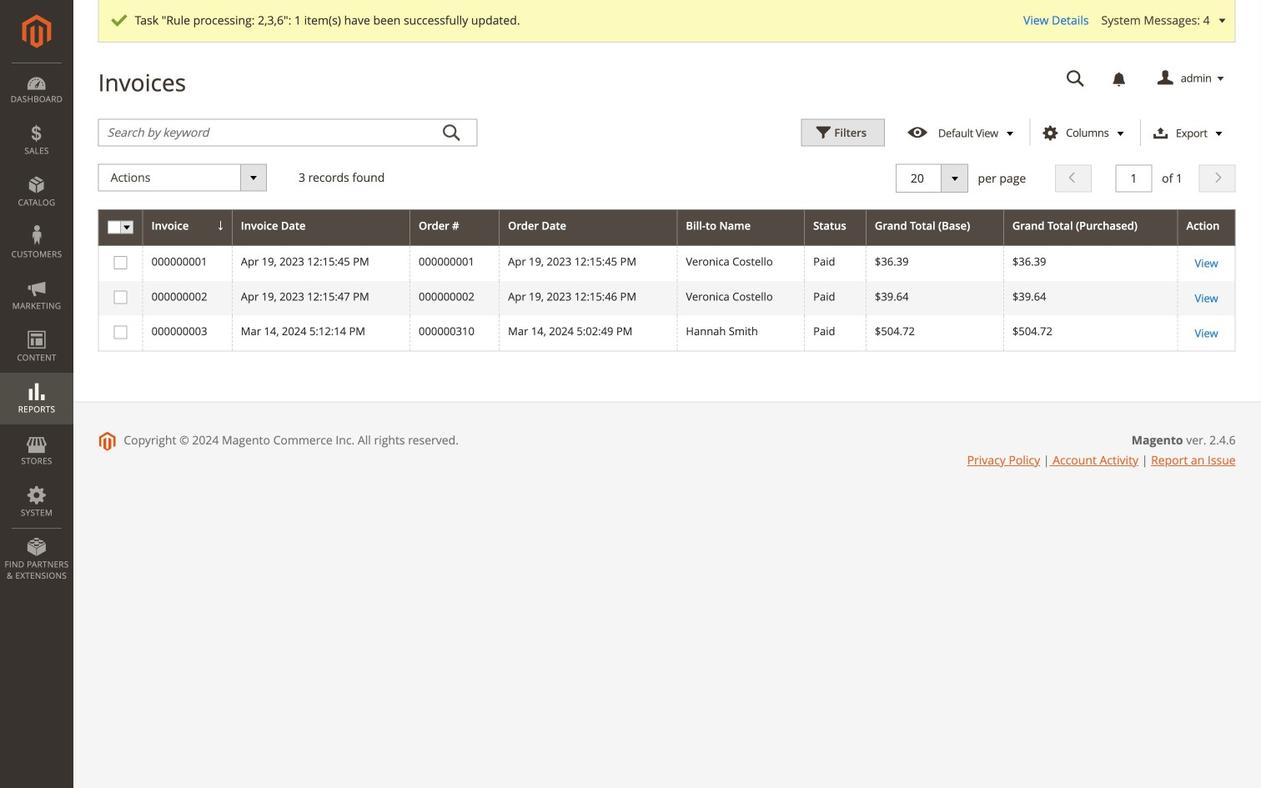 Task type: locate. For each thing, give the bounding box(es) containing it.
None number field
[[1116, 165, 1153, 192]]

None text field
[[1055, 64, 1097, 93], [909, 170, 959, 187], [1055, 64, 1097, 93], [909, 170, 959, 187]]

menu bar
[[0, 63, 73, 590]]

None checkbox
[[114, 256, 125, 267], [114, 291, 125, 302], [114, 256, 125, 267], [114, 291, 125, 302]]

magento admin panel image
[[22, 14, 51, 48]]

None checkbox
[[114, 326, 125, 337]]



Task type: describe. For each thing, give the bounding box(es) containing it.
Search by keyword text field
[[98, 119, 478, 147]]



